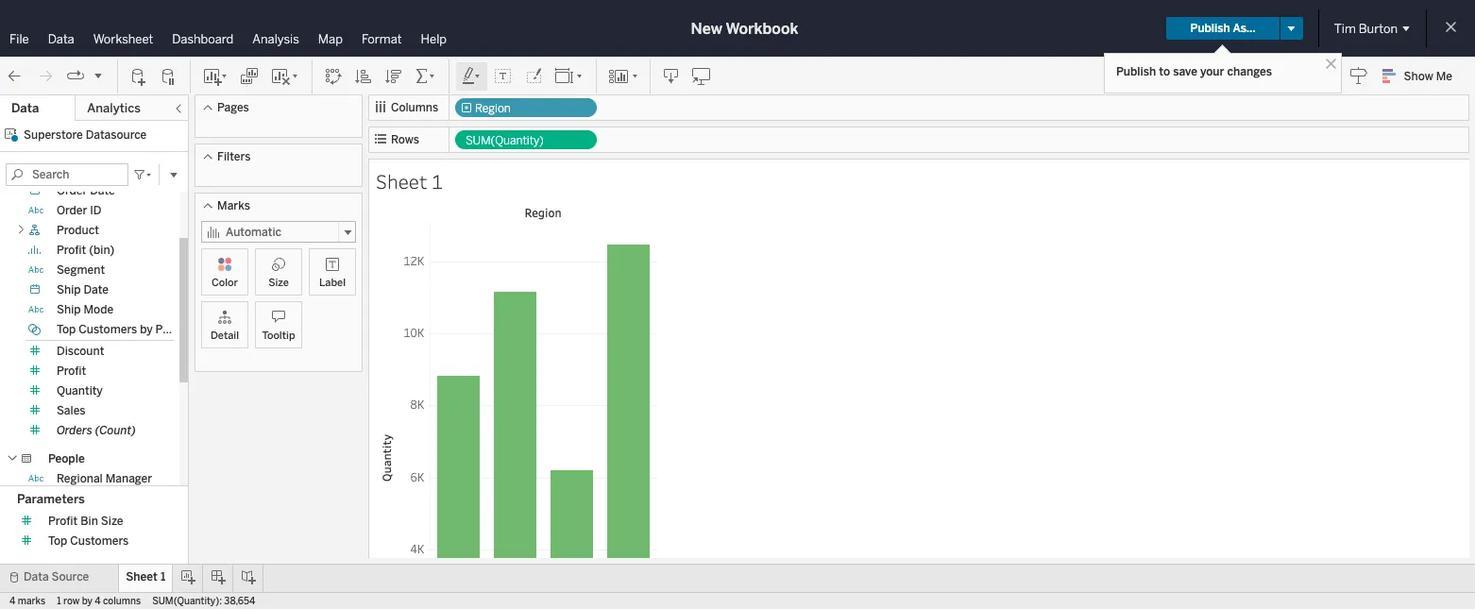 Task type: describe. For each thing, give the bounding box(es) containing it.
sales
[[57, 404, 86, 418]]

1 horizontal spatial sheet
[[376, 168, 428, 195]]

1 horizontal spatial 1
[[161, 571, 166, 584]]

segment
[[57, 264, 105, 277]]

ship mode
[[57, 303, 113, 317]]

burton
[[1359, 21, 1398, 35]]

regional manager
[[57, 472, 152, 486]]

new worksheet image
[[202, 67, 229, 86]]

profit bin size
[[48, 515, 123, 528]]

2 vertical spatial 1
[[57, 596, 61, 607]]

order for order date
[[57, 184, 87, 197]]

profit left detail
[[156, 323, 185, 336]]

customers for top customers by profit
[[79, 323, 137, 336]]

0 horizontal spatial sheet
[[126, 571, 158, 584]]

38,654
[[224, 596, 255, 607]]

orders (count)
[[57, 424, 136, 437]]

order date
[[57, 184, 115, 197]]

1 vertical spatial data
[[11, 101, 39, 115]]

profit for profit
[[57, 365, 86, 378]]

show
[[1405, 70, 1434, 83]]

new data source image
[[129, 67, 148, 86]]

datasource
[[86, 128, 147, 142]]

(count)
[[95, 424, 136, 437]]

quantity
[[57, 385, 103, 398]]

new workbook
[[691, 19, 799, 37]]

totals image
[[415, 67, 437, 86]]

0 horizontal spatial sheet 1
[[126, 571, 166, 584]]

tim
[[1335, 21, 1357, 35]]

row
[[63, 596, 80, 607]]

top customers
[[48, 535, 129, 548]]

rows
[[391, 133, 419, 146]]

profit (bin)
[[57, 244, 115, 257]]

clear sheet image
[[270, 67, 300, 86]]

customers for top customers
[[70, 535, 129, 548]]

me
[[1437, 70, 1453, 83]]

order for order id
[[57, 204, 87, 217]]

tooltip
[[262, 330, 295, 342]]

bin
[[80, 515, 98, 528]]

fit image
[[555, 67, 585, 86]]

data guide image
[[1350, 66, 1369, 85]]

ship for ship mode
[[57, 303, 81, 317]]

help
[[421, 32, 447, 46]]

1 horizontal spatial sheet 1
[[376, 168, 443, 195]]

0 vertical spatial region
[[475, 102, 511, 115]]

2 vertical spatial data
[[24, 571, 49, 584]]

regional
[[57, 472, 103, 486]]

ship for ship date
[[57, 283, 81, 297]]

top customers by profit
[[57, 323, 185, 336]]

sum(quantity)
[[466, 134, 544, 147]]

parameters
[[17, 492, 85, 506]]

id
[[90, 204, 102, 217]]

profit for profit bin size
[[48, 515, 78, 528]]

product
[[57, 224, 99, 237]]

show me
[[1405, 70, 1453, 83]]

show mark labels image
[[494, 67, 513, 86]]

close image
[[1323, 55, 1341, 73]]

mode
[[84, 303, 113, 317]]

publish to save your changes
[[1117, 65, 1273, 78]]

sorted descending by sum of quantity within region image
[[385, 67, 403, 86]]

sorted ascending by sum of quantity within region image
[[354, 67, 373, 86]]

data source
[[24, 571, 89, 584]]

publish as...
[[1191, 22, 1256, 35]]

redo image
[[36, 67, 55, 86]]

2 4 from the left
[[95, 596, 101, 607]]

columns
[[391, 101, 439, 114]]



Task type: vqa. For each thing, say whether or not it's contained in the screenshot.
the Mode
yes



Task type: locate. For each thing, give the bounding box(es) containing it.
top for top customers by profit
[[57, 323, 76, 336]]

data down undo image
[[11, 101, 39, 115]]

download image
[[662, 67, 681, 86]]

worksheet
[[93, 32, 153, 46]]

profit down product
[[57, 244, 86, 257]]

sum(quantity): 38,654
[[152, 596, 255, 607]]

0 vertical spatial date
[[90, 184, 115, 197]]

swap rows and columns image
[[324, 67, 343, 86]]

publish your workbook to edit in tableau desktop image
[[693, 67, 711, 86]]

customers down mode
[[79, 323, 137, 336]]

date for ship date
[[84, 283, 109, 297]]

1 down the "columns"
[[432, 168, 443, 195]]

0 vertical spatial publish
[[1191, 22, 1231, 35]]

top
[[57, 323, 76, 336], [48, 535, 67, 548]]

publish inside button
[[1191, 22, 1231, 35]]

order id
[[57, 204, 102, 217]]

ship down "segment"
[[57, 283, 81, 297]]

profit down parameters
[[48, 515, 78, 528]]

ship date
[[57, 283, 109, 297]]

date for order date
[[90, 184, 115, 197]]

size right bin
[[101, 515, 123, 528]]

date up id
[[90, 184, 115, 197]]

marks. press enter to open the view data window.. use arrow keys to navigate data visualization elements. image
[[430, 222, 657, 609]]

label
[[319, 277, 346, 289]]

to
[[1160, 65, 1171, 78]]

1 vertical spatial sheet 1
[[126, 571, 166, 584]]

by
[[140, 323, 153, 336], [82, 596, 92, 607]]

0 vertical spatial by
[[140, 323, 153, 336]]

superstore datasource
[[24, 128, 147, 142]]

1 vertical spatial 1
[[161, 571, 166, 584]]

1 row by 4 columns
[[57, 596, 141, 607]]

publish as... button
[[1167, 17, 1280, 40]]

sum(quantity):
[[152, 596, 222, 607]]

workbook
[[726, 19, 799, 37]]

sheet up columns
[[126, 571, 158, 584]]

top for top customers
[[48, 535, 67, 548]]

as...
[[1233, 22, 1256, 35]]

publish for publish to save your changes
[[1117, 65, 1157, 78]]

0 vertical spatial 1
[[432, 168, 443, 195]]

1 vertical spatial order
[[57, 204, 87, 217]]

ship down ship date
[[57, 303, 81, 317]]

1 vertical spatial top
[[48, 535, 67, 548]]

order up product
[[57, 204, 87, 217]]

order up order id
[[57, 184, 87, 197]]

customers down bin
[[70, 535, 129, 548]]

new
[[691, 19, 723, 37]]

customers
[[79, 323, 137, 336], [70, 535, 129, 548]]

publish left to
[[1117, 65, 1157, 78]]

4 marks
[[9, 596, 46, 607]]

1 vertical spatial ship
[[57, 303, 81, 317]]

marks
[[18, 596, 46, 607]]

filters
[[217, 150, 251, 163]]

0 vertical spatial ship
[[57, 283, 81, 297]]

1 vertical spatial sheet
[[126, 571, 158, 584]]

changes
[[1228, 65, 1273, 78]]

marks
[[217, 199, 250, 213]]

sheet 1
[[376, 168, 443, 195], [126, 571, 166, 584]]

Search text field
[[6, 163, 128, 186]]

1 ship from the top
[[57, 283, 81, 297]]

1 horizontal spatial publish
[[1191, 22, 1231, 35]]

data up marks
[[24, 571, 49, 584]]

data
[[48, 32, 74, 46], [11, 101, 39, 115], [24, 571, 49, 584]]

analysis
[[253, 32, 299, 46]]

1 4 from the left
[[9, 596, 15, 607]]

sheet down rows
[[376, 168, 428, 195]]

1 vertical spatial size
[[101, 515, 123, 528]]

publish left as...
[[1191, 22, 1231, 35]]

replay animation image
[[66, 67, 85, 86]]

color
[[212, 277, 238, 289]]

publish
[[1191, 22, 1231, 35], [1117, 65, 1157, 78]]

region
[[475, 102, 511, 115], [525, 205, 562, 220]]

0 horizontal spatial 1
[[57, 596, 61, 607]]

file
[[9, 32, 29, 46]]

0 vertical spatial top
[[57, 323, 76, 336]]

columns
[[103, 596, 141, 607]]

0 vertical spatial sheet
[[376, 168, 428, 195]]

size
[[268, 277, 289, 289], [101, 515, 123, 528]]

sheet 1 down rows
[[376, 168, 443, 195]]

0 vertical spatial customers
[[79, 323, 137, 336]]

2 order from the top
[[57, 204, 87, 217]]

1 horizontal spatial region
[[525, 205, 562, 220]]

dashboard
[[172, 32, 234, 46]]

your
[[1201, 65, 1225, 78]]

map
[[318, 32, 343, 46]]

4
[[9, 596, 15, 607], [95, 596, 101, 607]]

duplicate image
[[240, 67, 259, 86]]

0 vertical spatial order
[[57, 184, 87, 197]]

people
[[48, 453, 85, 466]]

order
[[57, 184, 87, 197], [57, 204, 87, 217]]

1
[[432, 168, 443, 195], [161, 571, 166, 584], [57, 596, 61, 607]]

format
[[362, 32, 402, 46]]

0 horizontal spatial 4
[[9, 596, 15, 607]]

detail
[[211, 330, 239, 342]]

superstore
[[24, 128, 83, 142]]

0 horizontal spatial size
[[101, 515, 123, 528]]

pages
[[217, 101, 249, 114]]

(bin)
[[89, 244, 115, 257]]

1 up sum(quantity):
[[161, 571, 166, 584]]

tim burton
[[1335, 21, 1398, 35]]

0 vertical spatial data
[[48, 32, 74, 46]]

discount
[[57, 345, 104, 358]]

by for 4
[[82, 596, 92, 607]]

by for profit
[[140, 323, 153, 336]]

profit up quantity
[[57, 365, 86, 378]]

show/hide cards image
[[608, 67, 639, 86]]

1 vertical spatial date
[[84, 283, 109, 297]]

top up discount
[[57, 323, 76, 336]]

undo image
[[6, 67, 25, 86]]

0 horizontal spatial by
[[82, 596, 92, 607]]

pause auto updates image
[[160, 67, 179, 86]]

format workbook image
[[524, 67, 543, 86]]

1 vertical spatial region
[[525, 205, 562, 220]]

0 horizontal spatial publish
[[1117, 65, 1157, 78]]

source
[[51, 571, 89, 584]]

1 vertical spatial by
[[82, 596, 92, 607]]

publish for publish as...
[[1191, 22, 1231, 35]]

0 vertical spatial sheet 1
[[376, 168, 443, 195]]

1 vertical spatial customers
[[70, 535, 129, 548]]

show me button
[[1374, 61, 1470, 91]]

1 order from the top
[[57, 184, 87, 197]]

save
[[1174, 65, 1198, 78]]

4 left marks
[[9, 596, 15, 607]]

region down sum(quantity)
[[525, 205, 562, 220]]

0 horizontal spatial region
[[475, 102, 511, 115]]

replay animation image
[[93, 69, 104, 81]]

1 vertical spatial publish
[[1117, 65, 1157, 78]]

sheet 1 up columns
[[126, 571, 166, 584]]

highlight image
[[461, 67, 483, 86]]

profit
[[57, 244, 86, 257], [156, 323, 185, 336], [57, 365, 86, 378], [48, 515, 78, 528]]

manager
[[105, 472, 152, 486]]

date
[[90, 184, 115, 197], [84, 283, 109, 297]]

data up replay animation image
[[48, 32, 74, 46]]

date up mode
[[84, 283, 109, 297]]

sheet
[[376, 168, 428, 195], [126, 571, 158, 584]]

1 horizontal spatial 4
[[95, 596, 101, 607]]

2 horizontal spatial 1
[[432, 168, 443, 195]]

0 vertical spatial size
[[268, 277, 289, 289]]

4 left columns
[[95, 596, 101, 607]]

orders
[[57, 424, 92, 437]]

profit for profit (bin)
[[57, 244, 86, 257]]

collapse image
[[173, 103, 184, 114]]

1 horizontal spatial by
[[140, 323, 153, 336]]

ship
[[57, 283, 81, 297], [57, 303, 81, 317]]

analytics
[[87, 101, 141, 115]]

size up tooltip
[[268, 277, 289, 289]]

1 horizontal spatial size
[[268, 277, 289, 289]]

2 ship from the top
[[57, 303, 81, 317]]

top down profit bin size
[[48, 535, 67, 548]]

1 left row
[[57, 596, 61, 607]]

region up sum(quantity)
[[475, 102, 511, 115]]



